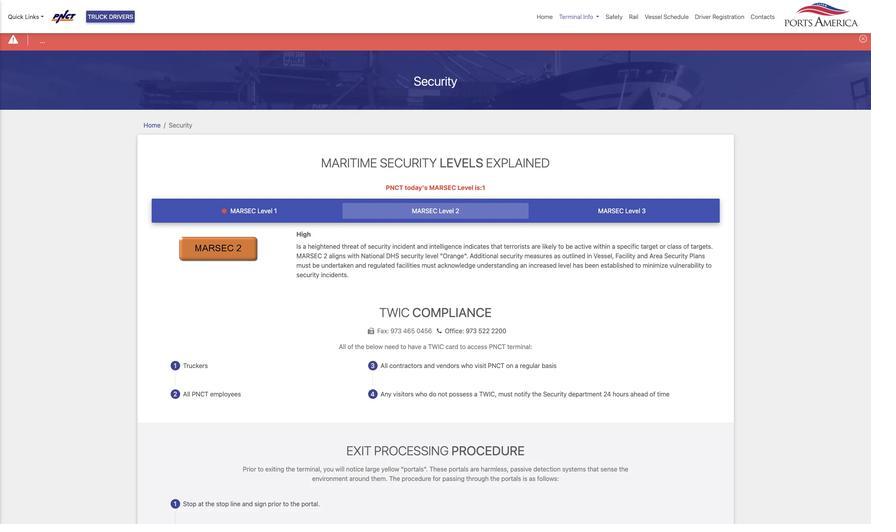 Task type: describe. For each thing, give the bounding box(es) containing it.
of left below
[[348, 343, 354, 351]]

and down "with"
[[356, 262, 366, 269]]

0 vertical spatial home
[[537, 13, 553, 20]]

any visitors who do not possess a twic, must notify the security department 24 hours ahead of time
[[381, 391, 670, 398]]

notice
[[346, 466, 364, 473]]

quick links link
[[8, 12, 44, 21]]

target
[[641, 243, 658, 250]]

area
[[650, 252, 663, 259]]

hours
[[613, 391, 629, 398]]

security inside is a heightened threat of security incident and intelligence indicates that terrorists are likely to be active within a specific target or class of targets. marsec 2 aligns with national dhs security level "orange". additional security measures as outlined in vessel, facility and area security plans must be undertaken and regulated facilities must acknowledge understanding an increased level has been established to minimize vulnerability to security incidents.
[[665, 252, 688, 259]]

class
[[667, 243, 682, 250]]

the right at at the left bottom of page
[[205, 501, 215, 508]]

0 horizontal spatial home link
[[144, 122, 161, 129]]

vendors
[[437, 362, 460, 369]]

973 for fax:
[[391, 328, 402, 335]]

regular
[[520, 362, 540, 369]]

stop
[[183, 501, 197, 508]]

a right have
[[423, 343, 427, 351]]

fax: 973 465 0456
[[378, 328, 434, 335]]

security down 'terrorists' on the right
[[500, 252, 523, 259]]

been
[[585, 262, 599, 269]]

contacts link
[[748, 9, 778, 24]]

...
[[40, 37, 45, 44]]

ahead
[[631, 391, 648, 398]]

twic compliance
[[380, 305, 492, 320]]

exit
[[347, 443, 372, 458]]

1 horizontal spatial must
[[422, 262, 436, 269]]

0456
[[417, 328, 432, 335]]

all for all pnct employees
[[183, 391, 190, 398]]

safety
[[606, 13, 623, 20]]

truckers
[[183, 362, 208, 369]]

security up national
[[368, 243, 391, 250]]

notify
[[514, 391, 531, 398]]

for
[[433, 476, 441, 483]]

973 for office:
[[466, 328, 477, 335]]

employees
[[210, 391, 241, 398]]

are inside is a heightened threat of security incident and intelligence indicates that terrorists are likely to be active within a specific target or class of targets. marsec 2 aligns with national dhs security level "orange". additional security measures as outlined in vessel, facility and area security plans must be undertaken and regulated facilities must acknowledge understanding an increased level has been established to minimize vulnerability to security incidents.
[[532, 243, 541, 250]]

terminal:
[[507, 343, 532, 351]]

the down the harmless,
[[491, 476, 500, 483]]

regulated
[[368, 262, 395, 269]]

visit
[[475, 362, 486, 369]]

close image
[[860, 35, 867, 43]]

rail link
[[626, 9, 642, 24]]

terminal
[[559, 13, 582, 20]]

0 vertical spatial who
[[461, 362, 473, 369]]

office: 973 522 2200
[[445, 328, 507, 335]]

is:1
[[475, 184, 485, 191]]

or
[[660, 243, 666, 250]]

procedure
[[402, 476, 431, 483]]

and left vendors
[[424, 362, 435, 369]]

at
[[198, 501, 204, 508]]

large
[[366, 466, 380, 473]]

minimize
[[643, 262, 668, 269]]

tab list containing marsec level 1
[[152, 199, 720, 223]]

vulnerability
[[670, 262, 705, 269]]

vessel
[[645, 13, 662, 20]]

to inside prior to exiting the terminal, you will notice large yellow "portals". these portals are harmless, passive detection systems that sense the environment around them. the procedure for passing through the portals is as follows:
[[258, 466, 264, 473]]

a left twic,
[[474, 391, 478, 398]]

safety link
[[603, 9, 626, 24]]

these
[[430, 466, 447, 473]]

is
[[297, 243, 301, 250]]

are inside prior to exiting the terminal, you will notice large yellow "portals". these portals are harmless, passive detection systems that sense the environment around them. the procedure for passing through the portals is as follows:
[[470, 466, 480, 473]]

1 vertical spatial home
[[144, 122, 161, 129]]

... alert
[[0, 29, 871, 50]]

all pnct employees
[[183, 391, 241, 398]]

heightened
[[308, 243, 340, 250]]

exiting
[[265, 466, 284, 473]]

undertaken
[[321, 262, 354, 269]]

security left incidents.
[[297, 271, 319, 278]]

all for all contractors and vendors who visit pnct on a regular basis
[[381, 362, 388, 369]]

facility
[[616, 252, 636, 259]]

around
[[350, 476, 370, 483]]

processing
[[374, 443, 449, 458]]

and right incident
[[417, 243, 428, 250]]

vessel,
[[594, 252, 614, 259]]

all for all of the below need to have a twic card to access pnct terminal:
[[339, 343, 346, 351]]

1 vertical spatial portals
[[501, 476, 521, 483]]

"portals".
[[401, 466, 428, 473]]

pnct left the employees
[[192, 391, 209, 398]]

and right line
[[242, 501, 253, 508]]

not
[[438, 391, 448, 398]]

driver
[[695, 13, 711, 20]]

level for marsec level 1
[[258, 208, 273, 215]]

acknowledge
[[438, 262, 476, 269]]

pnct left on
[[488, 362, 505, 369]]

active
[[575, 243, 592, 250]]

and down target
[[637, 252, 648, 259]]

high
[[297, 231, 311, 238]]

levels
[[440, 155, 484, 170]]

... link
[[40, 36, 45, 45]]

with
[[348, 252, 360, 259]]

driver registration
[[695, 13, 745, 20]]

vessel schedule link
[[642, 9, 692, 24]]

0 horizontal spatial who
[[416, 391, 427, 398]]

through
[[466, 476, 489, 483]]

twic,
[[479, 391, 497, 398]]

maritime security levels explained
[[321, 155, 550, 170]]

all of the below need to have a twic card to access pnct terminal:
[[339, 343, 532, 351]]

truck drivers
[[88, 13, 133, 20]]

the right sense
[[619, 466, 629, 473]]

as inside prior to exiting the terminal, you will notice large yellow "portals". these portals are harmless, passive detection systems that sense the environment around them. the procedure for passing through the portals is as follows:
[[529, 476, 536, 483]]

level for marsec level 3
[[626, 208, 640, 215]]

phone image
[[434, 328, 445, 334]]

1 for truckers
[[174, 362, 177, 369]]

0 horizontal spatial be
[[313, 262, 320, 269]]

1 vertical spatial level
[[559, 262, 572, 269]]

the right notify
[[532, 391, 542, 398]]

measures
[[525, 252, 553, 259]]

have
[[408, 343, 422, 351]]

any
[[381, 391, 392, 398]]

additional
[[470, 252, 499, 259]]

3 inside tab list
[[642, 208, 646, 215]]

understanding
[[477, 262, 519, 269]]

all contractors and vendors who visit pnct on a regular basis
[[381, 362, 557, 369]]

pnct down "2200"
[[489, 343, 506, 351]]

harmless,
[[481, 466, 509, 473]]

aligns
[[329, 252, 346, 259]]

stop at the stop line and sign prior to the portal.
[[183, 501, 320, 508]]



Task type: vqa. For each thing, say whether or not it's contained in the screenshot.
left learn
no



Task type: locate. For each thing, give the bounding box(es) containing it.
0 horizontal spatial all
[[183, 391, 190, 398]]

0 vertical spatial be
[[566, 243, 573, 250]]

0 horizontal spatial are
[[470, 466, 480, 473]]

home link
[[534, 9, 556, 24], [144, 122, 161, 129]]

marsec level 2 link
[[342, 203, 529, 219]]

targets.
[[691, 243, 713, 250]]

0 vertical spatial that
[[491, 243, 503, 250]]

all left below
[[339, 343, 346, 351]]

incidents.
[[321, 271, 349, 278]]

marsec inside is a heightened threat of security incident and intelligence indicates that terrorists are likely to be active within a specific target or class of targets. marsec 2 aligns with national dhs security level "orange". additional security measures as outlined in vessel, facility and area security plans must be undertaken and regulated facilities must acknowledge understanding an increased level has been established to minimize vulnerability to security incidents.
[[297, 252, 322, 259]]

detection
[[534, 466, 561, 473]]

522
[[479, 328, 490, 335]]

1 vertical spatial 3
[[371, 362, 375, 369]]

marsec level 3
[[598, 208, 646, 215]]

prior to exiting the terminal, you will notice large yellow "portals". these portals are harmless, passive detection systems that sense the environment around them. the procedure for passing through the portals is as follows:
[[243, 466, 629, 483]]

security
[[368, 243, 391, 250], [401, 252, 424, 259], [500, 252, 523, 259], [297, 271, 319, 278]]

0 vertical spatial as
[[554, 252, 561, 259]]

is a heightened threat of security incident and intelligence indicates that terrorists are likely to be active within a specific target or class of targets. marsec 2 aligns with national dhs security level "orange". additional security measures as outlined in vessel, facility and area security plans must be undertaken and regulated facilities must acknowledge understanding an increased level has been established to minimize vulnerability to security incidents.
[[297, 243, 713, 278]]

3 up target
[[642, 208, 646, 215]]

marsec for marsec level 1
[[231, 208, 256, 215]]

basis
[[542, 362, 557, 369]]

explained
[[486, 155, 550, 170]]

1 horizontal spatial as
[[554, 252, 561, 259]]

0 vertical spatial portals
[[449, 466, 469, 473]]

1 horizontal spatial be
[[566, 243, 573, 250]]

level
[[458, 184, 474, 191], [258, 208, 273, 215], [439, 208, 454, 215], [626, 208, 640, 215]]

1 horizontal spatial level
[[559, 262, 572, 269]]

0 horizontal spatial portals
[[449, 466, 469, 473]]

2 left all pnct employees
[[173, 391, 177, 398]]

intelligence
[[429, 243, 462, 250]]

as
[[554, 252, 561, 259], [529, 476, 536, 483]]

0 horizontal spatial 973
[[391, 328, 402, 335]]

specific
[[617, 243, 640, 250]]

0 vertical spatial twic
[[380, 305, 410, 320]]

twic up fax: 973 465 0456 at the left
[[380, 305, 410, 320]]

prior
[[243, 466, 256, 473]]

level down the intelligence
[[426, 252, 439, 259]]

0 horizontal spatial that
[[491, 243, 503, 250]]

portals
[[449, 466, 469, 473], [501, 476, 521, 483]]

as inside is a heightened threat of security incident and intelligence indicates that terrorists are likely to be active within a specific target or class of targets. marsec 2 aligns with national dhs security level "orange". additional security measures as outlined in vessel, facility and area security plans must be undertaken and regulated facilities must acknowledge understanding an increased level has been established to minimize vulnerability to security incidents.
[[554, 252, 561, 259]]

0 horizontal spatial level
[[426, 252, 439, 259]]

0 horizontal spatial must
[[297, 262, 311, 269]]

must right facilities on the left
[[422, 262, 436, 269]]

fax:
[[378, 328, 389, 335]]

level
[[426, 252, 439, 259], [559, 262, 572, 269]]

marsec
[[429, 184, 456, 191], [231, 208, 256, 215], [412, 208, 438, 215], [598, 208, 624, 215], [297, 252, 322, 259]]

indicates
[[464, 243, 490, 250]]

that inside is a heightened threat of security incident and intelligence indicates that terrorists are likely to be active within a specific target or class of targets. marsec 2 aligns with national dhs security level "orange". additional security measures as outlined in vessel, facility and area security plans must be undertaken and regulated facilities must acknowledge understanding an increased level has been established to minimize vulnerability to security incidents.
[[491, 243, 503, 250]]

as down likely
[[554, 252, 561, 259]]

card
[[446, 343, 459, 351]]

a right is on the top
[[303, 243, 306, 250]]

0 horizontal spatial 3
[[371, 362, 375, 369]]

who left visit
[[461, 362, 473, 369]]

environment
[[312, 476, 348, 483]]

who left do
[[416, 391, 427, 398]]

marsec level 2
[[412, 208, 459, 215]]

of
[[361, 243, 366, 250], [684, 243, 689, 250], [348, 343, 354, 351], [650, 391, 656, 398]]

1 horizontal spatial portals
[[501, 476, 521, 483]]

systems
[[563, 466, 586, 473]]

marsec level 1
[[229, 208, 277, 215]]

1 for stop at the stop line and sign prior to the portal.
[[174, 501, 177, 508]]

1 horizontal spatial 973
[[466, 328, 477, 335]]

are up measures
[[532, 243, 541, 250]]

be
[[566, 243, 573, 250], [313, 262, 320, 269]]

that left sense
[[588, 466, 599, 473]]

1 horizontal spatial all
[[339, 343, 346, 351]]

level for marsec level 2
[[439, 208, 454, 215]]

you
[[323, 466, 334, 473]]

registration
[[713, 13, 745, 20]]

of right threat
[[361, 243, 366, 250]]

plans
[[690, 252, 705, 259]]

0 horizontal spatial home
[[144, 122, 161, 129]]

level down outlined
[[559, 262, 572, 269]]

1 vertical spatial twic
[[428, 343, 444, 351]]

line
[[231, 501, 241, 508]]

all down need
[[381, 362, 388, 369]]

do
[[429, 391, 437, 398]]

must down is on the top
[[297, 262, 311, 269]]

has
[[573, 262, 583, 269]]

a right on
[[515, 362, 519, 369]]

1 vertical spatial 1
[[174, 362, 177, 369]]

will
[[335, 466, 345, 473]]

threat
[[342, 243, 359, 250]]

1 horizontal spatial who
[[461, 362, 473, 369]]

0 vertical spatial 1
[[274, 208, 277, 215]]

level inside marsec level 1 link
[[258, 208, 273, 215]]

be up outlined
[[566, 243, 573, 250]]

compliance
[[413, 305, 492, 320]]

2 down heightened
[[324, 252, 327, 259]]

1 horizontal spatial home
[[537, 13, 553, 20]]

1 vertical spatial are
[[470, 466, 480, 473]]

security up facilities on the left
[[401, 252, 424, 259]]

an
[[520, 262, 527, 269]]

that inside prior to exiting the terminal, you will notice large yellow "portals". these portals are harmless, passive detection systems that sense the environment around them. the procedure for passing through the portals is as follows:
[[588, 466, 599, 473]]

1 973 from the left
[[391, 328, 402, 335]]

office: 973 522 2200 link
[[434, 328, 507, 335]]

quick links
[[8, 13, 39, 20]]

1 vertical spatial that
[[588, 466, 599, 473]]

must left notify
[[499, 391, 513, 398]]

dhs
[[386, 252, 399, 259]]

3 down below
[[371, 362, 375, 369]]

0 vertical spatial level
[[426, 252, 439, 259]]

973 right fax:
[[391, 328, 402, 335]]

2 vertical spatial 1
[[174, 501, 177, 508]]

level inside marsec level 2 link
[[439, 208, 454, 215]]

that up additional
[[491, 243, 503, 250]]

the left portal.
[[291, 501, 300, 508]]

incident
[[393, 243, 415, 250]]

tab list
[[152, 199, 720, 223]]

as right is
[[529, 476, 536, 483]]

be down heightened
[[313, 262, 320, 269]]

2 horizontal spatial all
[[381, 362, 388, 369]]

1 vertical spatial as
[[529, 476, 536, 483]]

2 horizontal spatial 2
[[456, 208, 459, 215]]

1 vertical spatial be
[[313, 262, 320, 269]]

0 vertical spatial 3
[[642, 208, 646, 215]]

2 vertical spatial 2
[[173, 391, 177, 398]]

1 horizontal spatial 2
[[324, 252, 327, 259]]

0 vertical spatial home link
[[534, 9, 556, 24]]

terminal info link
[[556, 9, 603, 24]]

twic
[[380, 305, 410, 320], [428, 343, 444, 351]]

them.
[[371, 476, 388, 483]]

of left time
[[650, 391, 656, 398]]

must
[[297, 262, 311, 269], [422, 262, 436, 269], [499, 391, 513, 398]]

2 973 from the left
[[466, 328, 477, 335]]

established
[[601, 262, 634, 269]]

vessel schedule
[[645, 13, 689, 20]]

outlined
[[562, 252, 586, 259]]

twic left the card on the right
[[428, 343, 444, 351]]

within
[[594, 243, 611, 250]]

contractors
[[390, 362, 423, 369]]

schedule
[[664, 13, 689, 20]]

1 horizontal spatial home link
[[534, 9, 556, 24]]

2 inside is a heightened threat of security incident and intelligence indicates that terrorists are likely to be active within a specific target or class of targets. marsec 2 aligns with national dhs security level "orange". additional security measures as outlined in vessel, facility and area security plans must be undertaken and regulated facilities must acknowledge understanding an increased level has been established to minimize vulnerability to security incidents.
[[324, 252, 327, 259]]

pnct left today's
[[386, 184, 403, 191]]

that
[[491, 243, 503, 250], [588, 466, 599, 473]]

portals down passive
[[501, 476, 521, 483]]

0 vertical spatial are
[[532, 243, 541, 250]]

1 horizontal spatial are
[[532, 243, 541, 250]]

department
[[569, 391, 602, 398]]

national
[[361, 252, 385, 259]]

terrorists
[[504, 243, 530, 250]]

the left below
[[355, 343, 364, 351]]

all down 'truckers'
[[183, 391, 190, 398]]

465
[[403, 328, 415, 335]]

pnct today's marsec level is:1
[[386, 184, 485, 191]]

level inside marsec level 3 link
[[626, 208, 640, 215]]

passing
[[443, 476, 465, 483]]

0 horizontal spatial as
[[529, 476, 536, 483]]

1 vertical spatial who
[[416, 391, 427, 398]]

contacts
[[751, 13, 775, 20]]

home
[[537, 13, 553, 20], [144, 122, 161, 129]]

1 horizontal spatial 3
[[642, 208, 646, 215]]

0 vertical spatial all
[[339, 343, 346, 351]]

1 vertical spatial 2
[[324, 252, 327, 259]]

maritime
[[321, 155, 377, 170]]

2
[[456, 208, 459, 215], [324, 252, 327, 259], [173, 391, 177, 398]]

marsec for marsec level 3
[[598, 208, 624, 215]]

marsec for marsec level 2
[[412, 208, 438, 215]]

marsec level 3 link
[[529, 203, 715, 219]]

1 vertical spatial home link
[[144, 122, 161, 129]]

access
[[468, 343, 488, 351]]

portals up "passing"
[[449, 466, 469, 473]]

sense
[[601, 466, 618, 473]]

1 horizontal spatial that
[[588, 466, 599, 473]]

3
[[642, 208, 646, 215], [371, 362, 375, 369]]

2 down the pnct today's marsec level is:1
[[456, 208, 459, 215]]

of right class
[[684, 243, 689, 250]]

973 left 522
[[466, 328, 477, 335]]

the right exiting
[[286, 466, 295, 473]]

a
[[303, 243, 306, 250], [612, 243, 616, 250], [423, 343, 427, 351], [515, 362, 519, 369], [474, 391, 478, 398]]

1 vertical spatial all
[[381, 362, 388, 369]]

0 horizontal spatial 2
[[173, 391, 177, 398]]

2 vertical spatial all
[[183, 391, 190, 398]]

are up through
[[470, 466, 480, 473]]

who
[[461, 362, 473, 369], [416, 391, 427, 398]]

0 horizontal spatial twic
[[380, 305, 410, 320]]

2 horizontal spatial must
[[499, 391, 513, 398]]

1 horizontal spatial twic
[[428, 343, 444, 351]]

"orange".
[[440, 252, 468, 259]]

prior
[[268, 501, 282, 508]]

a right within
[[612, 243, 616, 250]]

0 vertical spatial 2
[[456, 208, 459, 215]]

are
[[532, 243, 541, 250], [470, 466, 480, 473]]

passive
[[511, 466, 532, 473]]

2 inside marsec level 2 link
[[456, 208, 459, 215]]



